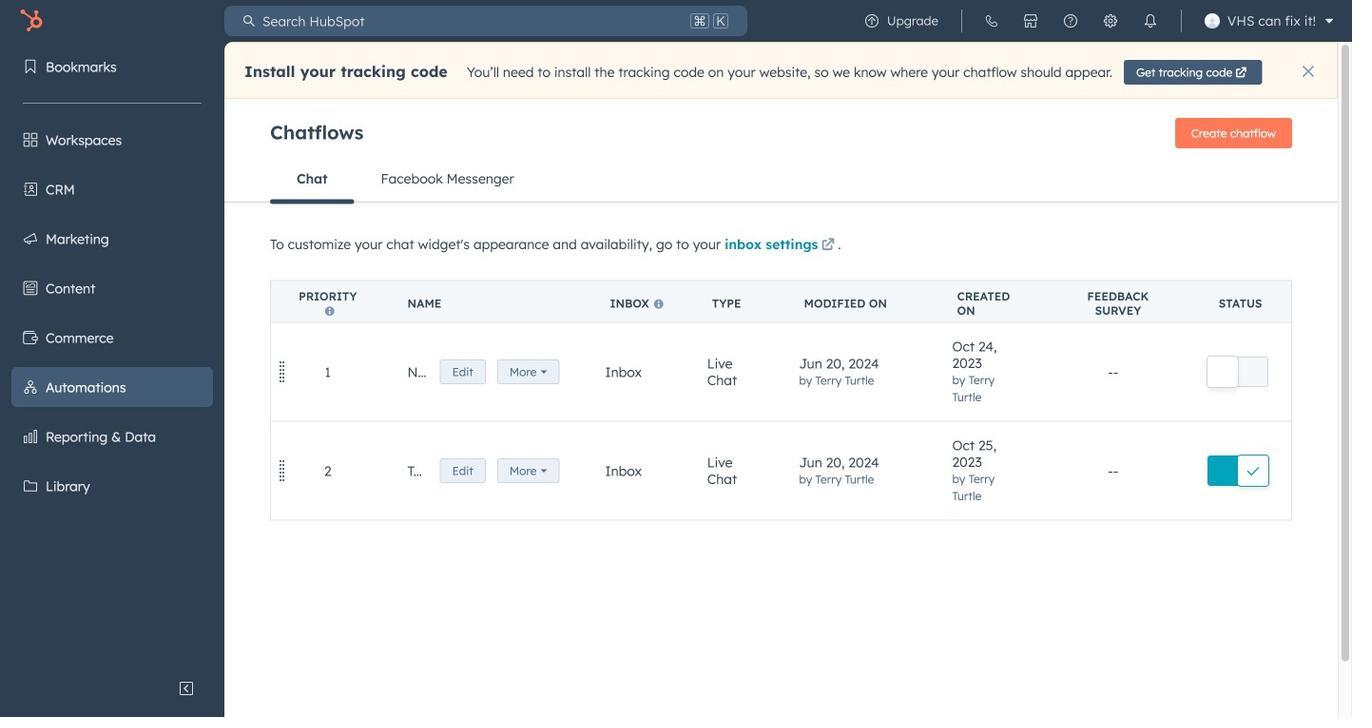 Task type: describe. For each thing, give the bounding box(es) containing it.
close image
[[1303, 66, 1315, 77]]

marketplaces image
[[1024, 13, 1039, 29]]

Search HubSpot search field
[[255, 6, 687, 36]]

settings image
[[1104, 13, 1119, 29]]

link opens in a new window image
[[822, 235, 835, 257]]

bookmarks image
[[23, 59, 38, 74]]



Task type: locate. For each thing, give the bounding box(es) containing it.
alert
[[225, 42, 1339, 99]]

terry turtle image
[[1205, 13, 1221, 29]]

help image
[[1064, 13, 1079, 29]]

link opens in a new window image
[[822, 239, 835, 253]]

1 horizontal spatial menu
[[852, 0, 1341, 42]]

navigation
[[270, 156, 1293, 204]]

notifications image
[[1143, 13, 1159, 29]]

banner
[[270, 112, 1293, 156]]

menu
[[852, 0, 1341, 42], [0, 42, 225, 670]]

0 horizontal spatial menu
[[0, 42, 225, 670]]



Task type: vqa. For each thing, say whether or not it's contained in the screenshot.
BANNER
yes



